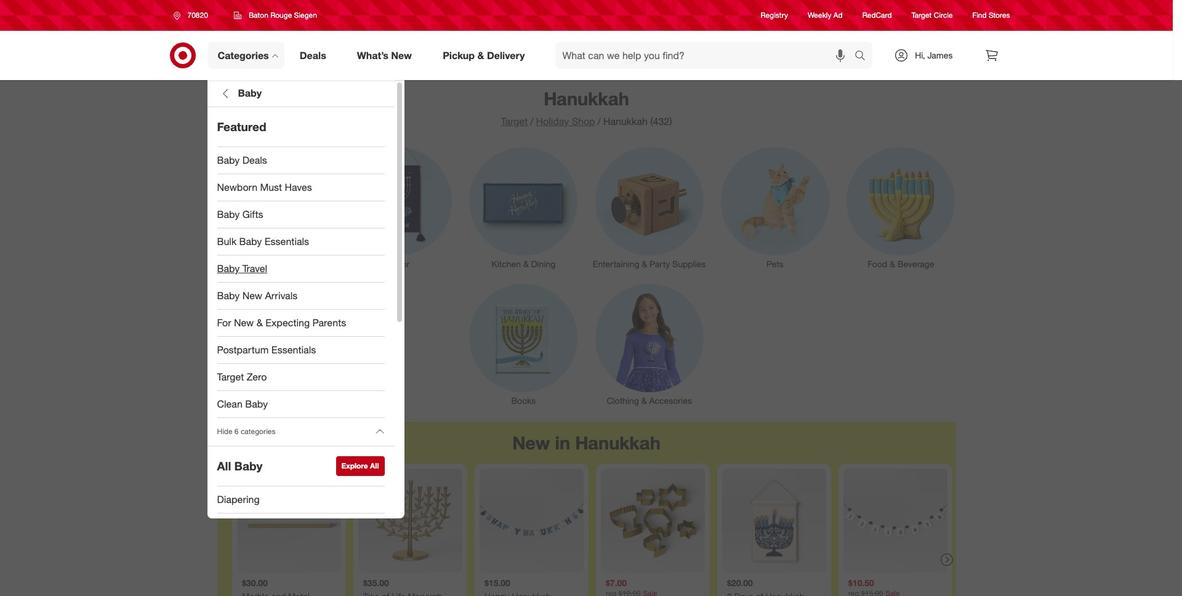 Task type: locate. For each thing, give the bounding box(es) containing it.
70820
[[187, 10, 208, 20]]

new for baby
[[242, 289, 262, 302]]

decor
[[386, 259, 409, 269]]

postpartum essentials
[[217, 344, 316, 356]]

6pc hanukkah cookie cutter set - threshold™ image
[[601, 469, 705, 573]]

1 vertical spatial target
[[501, 115, 528, 127]]

baby
[[238, 87, 262, 99], [217, 154, 240, 166], [217, 208, 240, 220], [239, 235, 262, 248], [217, 262, 240, 275], [217, 289, 240, 302], [245, 398, 268, 410], [234, 459, 262, 473]]

& left candles
[[273, 259, 278, 269]]

newborn must haves
[[217, 181, 312, 193]]

for new & expecting parents
[[217, 317, 346, 329]]

new inside carousel region
[[512, 432, 550, 454]]

0 vertical spatial target
[[912, 11, 932, 20]]

target left holiday
[[501, 115, 528, 127]]

clothing & accesories
[[607, 395, 692, 406]]

holiday shop link
[[536, 115, 595, 127]]

kitchen & dining
[[492, 259, 556, 269]]

deals link
[[289, 42, 342, 69]]

baby gifts
[[217, 208, 263, 220]]

diapering
[[217, 493, 260, 506]]

weekly
[[808, 11, 832, 20]]

baby travel
[[217, 262, 267, 275]]

$35.00
[[363, 578, 389, 588]]

carousel region
[[217, 422, 956, 596]]

$20.00
[[727, 578, 753, 588]]

6
[[235, 427, 239, 436]]

must
[[260, 181, 282, 193]]

holiday
[[536, 115, 569, 127]]

newborn must haves link
[[207, 174, 394, 201]]

baton rouge siegen
[[249, 10, 317, 20]]

target inside hanukkah target / holiday shop / hanukkah (432)
[[501, 115, 528, 127]]

baby left the travel
[[217, 262, 240, 275]]

deals up the newborn must haves
[[242, 154, 267, 166]]

pickup
[[443, 49, 475, 61]]

8 days of hanukkah interactive wall hanging - threshold™ image
[[722, 469, 826, 573]]

marble and metal menorah holder gold - threshold™ image
[[237, 469, 341, 573]]

happy hanukkah garland - threshold™ image
[[479, 469, 583, 573]]

0 horizontal spatial /
[[530, 115, 534, 127]]

hi, james
[[915, 50, 953, 60]]

entertaining & party supplies link
[[586, 145, 712, 270]]

kitchen & dining link
[[461, 145, 586, 270]]

diapering link
[[207, 486, 394, 514]]

deals
[[300, 49, 326, 61], [242, 154, 267, 166]]

siegen
[[294, 10, 317, 20]]

travel
[[242, 262, 267, 275]]

featured
[[217, 120, 266, 134]]

target left circle
[[912, 11, 932, 20]]

hanukkah up "shop"
[[544, 87, 629, 110]]

& right food on the top of the page
[[890, 259, 895, 269]]

2 vertical spatial hanukkah
[[575, 432, 661, 454]]

for
[[217, 317, 231, 329]]

hanukkah left (432)
[[603, 115, 648, 127]]

new for for
[[234, 317, 254, 329]]

menorahs
[[232, 259, 270, 269]]

rouge
[[270, 10, 292, 20]]

essentials up candles
[[265, 235, 309, 248]]

what's
[[357, 49, 388, 61]]

2 vertical spatial target
[[217, 371, 244, 383]]

hanukkah inside carousel region
[[575, 432, 661, 454]]

1 horizontal spatial /
[[598, 115, 601, 127]]

& for food
[[890, 259, 895, 269]]

& inside 'link'
[[642, 259, 647, 269]]

haves
[[285, 181, 312, 193]]

postpartum essentials link
[[207, 337, 394, 364]]

hide
[[217, 427, 232, 436]]

0 horizontal spatial target
[[217, 371, 244, 383]]

what's new
[[357, 49, 412, 61]]

newborn
[[217, 181, 257, 193]]

redcard link
[[862, 10, 892, 21]]

baby deals link
[[207, 147, 394, 174]]

categories link
[[207, 42, 284, 69]]

1 / from the left
[[530, 115, 534, 127]]

1 horizontal spatial target
[[501, 115, 528, 127]]

1 horizontal spatial all
[[370, 461, 379, 470]]

& right "clothing"
[[641, 395, 647, 406]]

(432)
[[650, 115, 672, 127]]

/ right "shop"
[[598, 115, 601, 127]]

hanukkah down "clothing"
[[575, 432, 661, 454]]

& left dining
[[523, 259, 529, 269]]

target left zero
[[217, 371, 244, 383]]

new left in
[[512, 432, 550, 454]]

food & beverage link
[[838, 145, 964, 270]]

/ right the target link
[[530, 115, 534, 127]]

stores
[[989, 11, 1010, 20]]

essentials down for new & expecting parents link
[[271, 344, 316, 356]]

new
[[391, 49, 412, 61], [242, 289, 262, 302], [234, 317, 254, 329], [512, 432, 550, 454]]

& right pickup
[[478, 49, 484, 61]]

hanukkah
[[544, 87, 629, 110], [603, 115, 648, 127], [575, 432, 661, 454]]

parents
[[313, 317, 346, 329]]

food & beverage
[[868, 259, 934, 269]]

accesories
[[649, 395, 692, 406]]

postpartum
[[217, 344, 269, 356]]

& left party
[[642, 259, 647, 269]]

baby left gifts
[[217, 208, 240, 220]]

0 vertical spatial deals
[[300, 49, 326, 61]]

bulk
[[217, 235, 237, 248]]

clothing
[[607, 395, 639, 406]]

& for entertaining
[[642, 259, 647, 269]]

kitchen
[[492, 259, 521, 269]]

all right explore
[[370, 461, 379, 470]]

categories
[[218, 49, 269, 61]]

new right for
[[234, 317, 254, 329]]

baby gifts link
[[207, 201, 394, 228]]

baby travel link
[[207, 256, 394, 283]]

deals down siegen
[[300, 49, 326, 61]]

baton
[[249, 10, 268, 20]]

zero
[[247, 371, 267, 383]]

candles
[[280, 259, 312, 269]]

menorahs & candles
[[232, 259, 312, 269]]

target zero link
[[207, 364, 394, 391]]

1 vertical spatial deals
[[242, 154, 267, 166]]

search
[[849, 50, 879, 63]]

&
[[478, 49, 484, 61], [273, 259, 278, 269], [523, 259, 529, 269], [642, 259, 647, 269], [890, 259, 895, 269], [257, 317, 263, 329], [641, 395, 647, 406]]

weekly ad link
[[808, 10, 843, 21]]

hanukkah target / holiday shop / hanukkah (432)
[[501, 87, 672, 127]]

ad
[[834, 11, 843, 20]]

target circle link
[[912, 10, 953, 21]]

hide 6 categories button
[[207, 418, 394, 445]]

2 horizontal spatial target
[[912, 11, 932, 20]]

supplies
[[672, 259, 706, 269]]

target
[[912, 11, 932, 20], [501, 115, 528, 127], [217, 371, 244, 383]]

expecting
[[265, 317, 310, 329]]

70820 button
[[165, 4, 221, 26]]

all down hide
[[217, 459, 231, 473]]

new down the travel
[[242, 289, 262, 302]]

find stores
[[973, 11, 1010, 20]]

8 days of hanukkah garland - threshold™ image
[[843, 469, 947, 573]]

new right what's
[[391, 49, 412, 61]]



Task type: describe. For each thing, give the bounding box(es) containing it.
pickup & delivery
[[443, 49, 525, 61]]

baby new arrivals link
[[207, 283, 394, 310]]

& down baby new arrivals
[[257, 317, 263, 329]]

clean baby
[[217, 398, 268, 410]]

search button
[[849, 42, 879, 71]]

redcard
[[862, 11, 892, 20]]

baby up featured
[[238, 87, 262, 99]]

$20.00 link
[[722, 469, 826, 596]]

$7.00 link
[[601, 469, 705, 596]]

explore all
[[341, 461, 379, 470]]

& for menorahs
[[273, 259, 278, 269]]

food
[[868, 259, 888, 269]]

1 vertical spatial hanukkah
[[603, 115, 648, 127]]

hide 6 categories
[[217, 427, 275, 436]]

find
[[973, 11, 987, 20]]

baby up for
[[217, 289, 240, 302]]

1 vertical spatial essentials
[[271, 344, 316, 356]]

circle
[[934, 11, 953, 20]]

0 vertical spatial hanukkah
[[544, 87, 629, 110]]

$10.50 link
[[843, 469, 947, 596]]

for new & expecting parents link
[[207, 310, 394, 337]]

baby deals
[[217, 154, 267, 166]]

1 horizontal spatial deals
[[300, 49, 326, 61]]

pets
[[767, 259, 784, 269]]

target for target circle
[[912, 11, 932, 20]]

menorahs & candles link
[[209, 145, 335, 270]]

explore all link
[[336, 456, 385, 476]]

& for pickup
[[478, 49, 484, 61]]

baby up menorahs
[[239, 235, 262, 248]]

$15.00
[[484, 578, 510, 588]]

baby new arrivals
[[217, 289, 298, 302]]

2 / from the left
[[598, 115, 601, 127]]

What can we help you find? suggestions appear below search field
[[555, 42, 858, 69]]

hi,
[[915, 50, 925, 60]]

& for clothing
[[641, 395, 647, 406]]

entertaining
[[593, 259, 639, 269]]

baby inside 'link'
[[217, 262, 240, 275]]

dining
[[531, 259, 556, 269]]

$35.00 link
[[358, 469, 462, 596]]

$30.00 link
[[237, 469, 341, 596]]

arrivals
[[265, 289, 298, 302]]

categories
[[241, 427, 275, 436]]

registry link
[[761, 10, 788, 21]]

& for kitchen
[[523, 259, 529, 269]]

target for target zero
[[217, 371, 244, 383]]

baby up newborn
[[217, 154, 240, 166]]

weekly ad
[[808, 11, 843, 20]]

target circle
[[912, 11, 953, 20]]

baby right clean
[[245, 398, 268, 410]]

0 horizontal spatial all
[[217, 459, 231, 473]]

0 horizontal spatial deals
[[242, 154, 267, 166]]

pets link
[[712, 145, 838, 270]]

baby down hide 6 categories
[[234, 459, 262, 473]]

baton rouge siegen button
[[226, 4, 325, 26]]

james
[[928, 50, 953, 60]]

find stores link
[[973, 10, 1010, 21]]

what's new link
[[347, 42, 427, 69]]

new for what's
[[391, 49, 412, 61]]

$10.50
[[848, 578, 874, 588]]

decor link
[[335, 145, 461, 270]]

all baby
[[217, 459, 262, 473]]

explore
[[341, 461, 368, 470]]

party
[[650, 259, 670, 269]]

gifts
[[242, 208, 263, 220]]

$15.00 link
[[479, 469, 583, 596]]

target link
[[501, 115, 528, 127]]

new in hanukkah
[[512, 432, 661, 454]]

clothing & accesories link
[[586, 281, 712, 407]]

beverage
[[898, 259, 934, 269]]

target zero
[[217, 371, 267, 383]]

$30.00
[[242, 578, 267, 588]]

$7.00
[[606, 578, 627, 588]]

in
[[555, 432, 570, 454]]

bulk baby essentials link
[[207, 228, 394, 256]]

pickup & delivery link
[[432, 42, 540, 69]]

0 vertical spatial essentials
[[265, 235, 309, 248]]

tree of life menorah gold - threshold™ image
[[358, 469, 462, 573]]

clean baby link
[[207, 391, 394, 418]]

registry
[[761, 11, 788, 20]]

bulk baby essentials
[[217, 235, 309, 248]]



Task type: vqa. For each thing, say whether or not it's contained in the screenshot.
bottom Type
no



